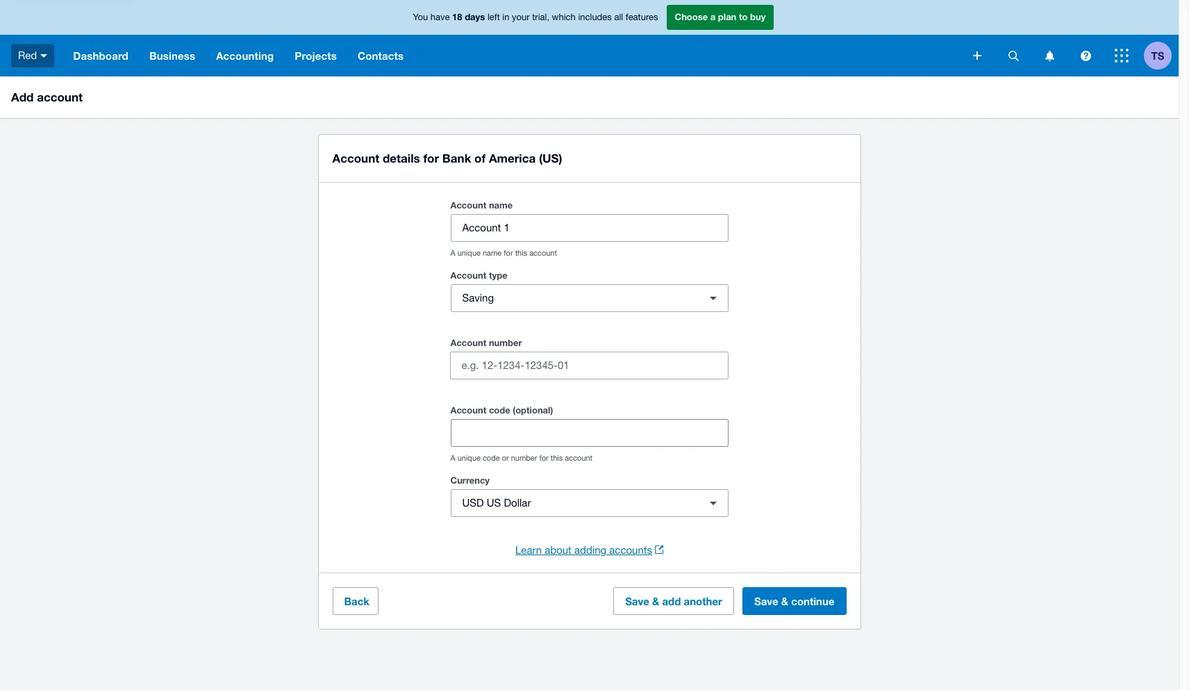 Task type: locate. For each thing, give the bounding box(es) containing it.
save left continue
[[755, 595, 779, 607]]

a
[[451, 249, 456, 257], [451, 454, 456, 462]]

this
[[515, 249, 528, 257], [551, 454, 563, 462]]

account down of
[[451, 199, 487, 211]]

account down account code (optional) field
[[565, 454, 593, 462]]

ts button
[[1145, 35, 1179, 76]]

account inside group
[[451, 337, 487, 348]]

& left add
[[653, 595, 660, 607]]

left
[[488, 12, 500, 22]]

name up the a unique name for this account
[[489, 199, 513, 211]]

18
[[453, 11, 463, 22]]

account down saving
[[451, 337, 487, 348]]

number right or
[[511, 454, 538, 462]]

account left details
[[333, 151, 380, 165]]

banner containing ts
[[0, 0, 1179, 76]]

unique up account type
[[458, 249, 481, 257]]

code
[[489, 404, 511, 416], [483, 454, 500, 462]]

america
[[489, 151, 536, 165]]

1 vertical spatial this
[[551, 454, 563, 462]]

banner
[[0, 0, 1179, 76]]

account details for bank of america (us)
[[333, 151, 563, 165]]

usd us dollar button
[[451, 489, 729, 517]]

1 vertical spatial code
[[483, 454, 500, 462]]

&
[[653, 595, 660, 607], [782, 595, 789, 607]]

a up 'currency'
[[451, 454, 456, 462]]

accounting button
[[206, 35, 284, 76]]

number down saving
[[489, 337, 522, 348]]

account type
[[451, 270, 508, 281]]

back button
[[333, 587, 379, 615]]

svg image
[[1115, 49, 1129, 63], [1009, 50, 1019, 61], [1081, 50, 1091, 61], [974, 51, 982, 60]]

for up type
[[504, 249, 513, 257]]

0 horizontal spatial for
[[424, 151, 439, 165]]

0 horizontal spatial svg image
[[40, 54, 47, 58]]

account right add
[[37, 90, 83, 104]]

ts
[[1152, 49, 1165, 62]]

details
[[383, 151, 420, 165]]

account for account code (optional)
[[451, 404, 487, 416]]

1 a from the top
[[451, 249, 456, 257]]

currency
[[451, 475, 490, 486]]

& inside save & continue button
[[782, 595, 789, 607]]

1 vertical spatial name
[[483, 249, 502, 257]]

account
[[333, 151, 380, 165], [451, 199, 487, 211], [451, 270, 487, 281], [451, 337, 487, 348], [451, 404, 487, 416]]

2 vertical spatial account
[[565, 454, 593, 462]]

1 horizontal spatial &
[[782, 595, 789, 607]]

for
[[424, 151, 439, 165], [504, 249, 513, 257], [540, 454, 549, 462]]

add
[[11, 90, 34, 104]]

save for save & add another
[[626, 595, 650, 607]]

account
[[37, 90, 83, 104], [530, 249, 557, 257], [565, 454, 593, 462]]

1 & from the left
[[653, 595, 660, 607]]

number
[[489, 337, 522, 348], [511, 454, 538, 462]]

learn about adding accounts link
[[516, 542, 664, 559]]

1 vertical spatial unique
[[458, 454, 481, 462]]

1 unique from the top
[[458, 249, 481, 257]]

2 & from the left
[[782, 595, 789, 607]]

you
[[413, 12, 428, 22]]

or
[[502, 454, 509, 462]]

name
[[489, 199, 513, 211], [483, 249, 502, 257]]

0 horizontal spatial account
[[37, 90, 83, 104]]

dashboard link
[[63, 35, 139, 76]]

for left bank
[[424, 151, 439, 165]]

unique up 'currency'
[[458, 454, 481, 462]]

account number group
[[450, 337, 729, 396]]

& left continue
[[782, 595, 789, 607]]

a for account name
[[451, 249, 456, 257]]

code left or
[[483, 454, 500, 462]]

saving
[[463, 292, 494, 304]]

type
[[489, 270, 508, 281]]

save
[[626, 595, 650, 607], [755, 595, 779, 607]]

2 save from the left
[[755, 595, 779, 607]]

& inside save & add another button
[[653, 595, 660, 607]]

0 vertical spatial number
[[489, 337, 522, 348]]

0 vertical spatial account
[[37, 90, 83, 104]]

account up saving
[[451, 270, 487, 281]]

name up type
[[483, 249, 502, 257]]

plan
[[719, 11, 737, 22]]

& for continue
[[782, 595, 789, 607]]

1 horizontal spatial for
[[504, 249, 513, 257]]

about
[[545, 544, 572, 556]]

saving button
[[451, 284, 729, 312]]

unique
[[458, 249, 481, 257], [458, 454, 481, 462]]

account code (optional)
[[451, 404, 553, 416]]

1 horizontal spatial save
[[755, 595, 779, 607]]

0 vertical spatial this
[[515, 249, 528, 257]]

Account name field
[[451, 215, 728, 241]]

add account
[[11, 90, 83, 104]]

0 vertical spatial a
[[451, 249, 456, 257]]

1 horizontal spatial this
[[551, 454, 563, 462]]

choose
[[675, 11, 708, 22]]

0 horizontal spatial this
[[515, 249, 528, 257]]

bank
[[443, 151, 471, 165]]

2 horizontal spatial account
[[565, 454, 593, 462]]

1 vertical spatial account
[[530, 249, 557, 257]]

a up account type
[[451, 249, 456, 257]]

all
[[615, 12, 624, 22]]

0 horizontal spatial save
[[626, 595, 650, 607]]

save left add
[[626, 595, 650, 607]]

trial,
[[533, 12, 550, 22]]

1 horizontal spatial account
[[530, 249, 557, 257]]

1 save from the left
[[626, 595, 650, 607]]

account left (optional) on the left
[[451, 404, 487, 416]]

2 horizontal spatial for
[[540, 454, 549, 462]]

to
[[739, 11, 748, 22]]

code left (optional) on the left
[[489, 404, 511, 416]]

Account code (optional) field
[[451, 420, 728, 446]]

save & continue
[[755, 595, 835, 607]]

0 horizontal spatial &
[[653, 595, 660, 607]]

usd us dollar
[[463, 497, 531, 509]]

a unique code or number for this account
[[451, 454, 593, 462]]

of
[[475, 151, 486, 165]]

back
[[344, 595, 370, 607]]

& for add
[[653, 595, 660, 607]]

2 a from the top
[[451, 454, 456, 462]]

for right or
[[540, 454, 549, 462]]

svg image
[[1046, 50, 1055, 61], [40, 54, 47, 58]]

2 unique from the top
[[458, 454, 481, 462]]

0 vertical spatial for
[[424, 151, 439, 165]]

account down account name field
[[530, 249, 557, 257]]

us
[[487, 497, 501, 509]]

0 vertical spatial unique
[[458, 249, 481, 257]]

1 vertical spatial a
[[451, 454, 456, 462]]



Task type: describe. For each thing, give the bounding box(es) containing it.
account for account type
[[451, 270, 487, 281]]

which
[[552, 12, 576, 22]]

accounting
[[216, 49, 274, 62]]

projects button
[[284, 35, 347, 76]]

Account number field
[[451, 352, 728, 379]]

adding
[[575, 544, 607, 556]]

in
[[503, 12, 510, 22]]

(us)
[[539, 151, 563, 165]]

includes
[[579, 12, 612, 22]]

dashboard
[[73, 49, 129, 62]]

red
[[18, 49, 37, 61]]

red button
[[0, 35, 63, 76]]

contacts button
[[347, 35, 414, 76]]

a unique name for this account
[[451, 249, 557, 257]]

account for account number
[[451, 337, 487, 348]]

account name
[[451, 199, 513, 211]]

continue
[[792, 595, 835, 607]]

learn about adding accounts
[[516, 544, 653, 556]]

(optional)
[[513, 404, 553, 416]]

have
[[431, 12, 450, 22]]

a
[[711, 11, 716, 22]]

business button
[[139, 35, 206, 76]]

0 vertical spatial name
[[489, 199, 513, 211]]

save & continue button
[[743, 587, 847, 615]]

save & add another button
[[614, 587, 735, 615]]

days
[[465, 11, 485, 22]]

2 vertical spatial for
[[540, 454, 549, 462]]

0 vertical spatial code
[[489, 404, 511, 416]]

1 vertical spatial for
[[504, 249, 513, 257]]

another
[[684, 595, 723, 607]]

a for account code (optional)
[[451, 454, 456, 462]]

buy
[[751, 11, 766, 22]]

dollar
[[504, 497, 531, 509]]

svg image inside red popup button
[[40, 54, 47, 58]]

account for account details for bank of america (us)
[[333, 151, 380, 165]]

save for save & continue
[[755, 595, 779, 607]]

projects
[[295, 49, 337, 62]]

number inside group
[[489, 337, 522, 348]]

unique for account name
[[458, 249, 481, 257]]

account for account name
[[451, 199, 487, 211]]

your
[[512, 12, 530, 22]]

unique for account code (optional)
[[458, 454, 481, 462]]

add
[[663, 595, 681, 607]]

choose a plan to buy
[[675, 11, 766, 22]]

features
[[626, 12, 659, 22]]

business
[[149, 49, 195, 62]]

1 vertical spatial number
[[511, 454, 538, 462]]

account number
[[451, 337, 522, 348]]

accounts
[[610, 544, 653, 556]]

save & add another
[[626, 595, 723, 607]]

usd
[[463, 497, 484, 509]]

you have 18 days left in your trial, which includes all features
[[413, 11, 659, 22]]

1 horizontal spatial svg image
[[1046, 50, 1055, 61]]

contacts
[[358, 49, 404, 62]]

learn
[[516, 544, 542, 556]]



Task type: vqa. For each thing, say whether or not it's contained in the screenshot.
the topmost unique
yes



